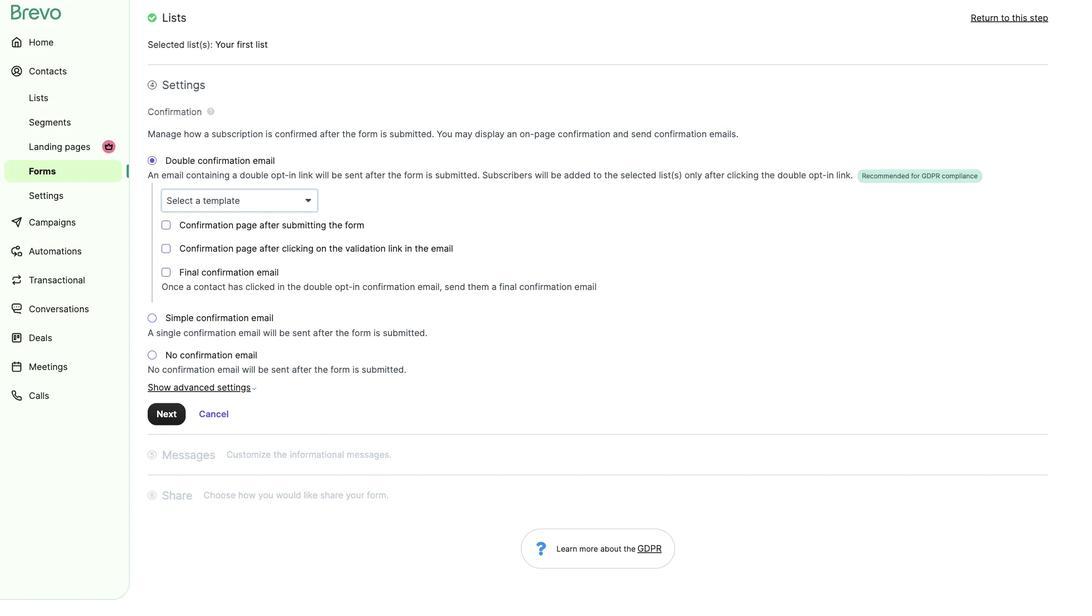 Task type: describe. For each thing, give the bounding box(es) containing it.
recommended
[[863, 172, 910, 180]]

subscribers
[[483, 170, 533, 181]]

simple confirmation email
[[166, 313, 274, 324]]

forms
[[29, 166, 56, 176]]

contacts
[[29, 66, 67, 76]]

more
[[580, 544, 599, 554]]

only
[[685, 170, 703, 181]]

form.
[[367, 490, 389, 501]]

submitting
[[282, 220, 326, 231]]

list
[[256, 39, 268, 50]]

1 horizontal spatial send
[[632, 129, 652, 139]]

0 horizontal spatial double
[[240, 170, 269, 181]]

in right validation on the left of the page
[[405, 243, 413, 254]]

a down double confirmation email
[[232, 170, 237, 181]]

confirmed
[[275, 129, 318, 139]]

return to this step button
[[972, 11, 1049, 25]]

once a contact has clicked in the double opt-in confirmation email, send them a final confirmation email
[[162, 282, 597, 293]]

final
[[179, 267, 199, 278]]

step
[[1031, 13, 1049, 23]]

confirmation up show advanced settings at the left bottom of the page
[[180, 350, 233, 361]]

campaigns link
[[4, 209, 122, 236]]

0 horizontal spatial opt-
[[271, 170, 289, 181]]

validation
[[346, 243, 386, 254]]

how for confirmation
[[184, 129, 202, 139]]

subscription
[[212, 129, 263, 139]]

forms link
[[4, 160, 122, 182]]

about
[[601, 544, 622, 554]]

1 horizontal spatial lists
[[162, 11, 187, 25]]

page for confirmation page after submitting the form
[[236, 220, 257, 231]]

a left "final"
[[492, 282, 497, 293]]

for
[[912, 172, 921, 180]]

first
[[237, 39, 253, 50]]

meetings link
[[4, 353, 122, 380]]

on
[[316, 243, 327, 254]]

show
[[148, 382, 171, 393]]

return image
[[148, 14, 157, 23]]

messages.
[[347, 450, 392, 460]]

1 horizontal spatial opt-
[[335, 282, 353, 293]]

manage how a subscription is confirmed after the form is submitted. you may display an on-page confirmation and send confirmation emails.
[[148, 129, 739, 139]]

confirmation for confirmation page after submitting the form
[[179, 220, 234, 231]]

calls
[[29, 390, 49, 401]]

clicked
[[246, 282, 275, 293]]

this
[[1013, 13, 1028, 23]]

them
[[468, 282, 490, 293]]

settings link
[[4, 184, 122, 207]]

confirmation down "contact" at left
[[196, 313, 249, 324]]

home link
[[4, 29, 122, 56]]

your
[[346, 490, 365, 501]]

pages
[[65, 141, 91, 152]]

final confirmation email
[[179, 267, 279, 278]]

confirmation down 'simple confirmation email'
[[183, 328, 236, 338]]

selected list(s): your first list
[[148, 39, 268, 50]]

compliance
[[943, 172, 979, 180]]

email,
[[418, 282, 443, 293]]

single
[[156, 328, 181, 338]]

5
[[150, 451, 154, 459]]

0 horizontal spatial settings
[[29, 190, 64, 201]]

in down validation on the left of the page
[[353, 282, 360, 293]]

in left link.
[[827, 170, 835, 181]]

your
[[215, 39, 234, 50]]

left___rvooi image
[[104, 142, 113, 151]]

no for no confirmation email
[[166, 350, 178, 361]]

landing pages link
[[4, 136, 122, 158]]

will up settings
[[242, 365, 256, 375]]

and
[[613, 129, 629, 139]]

conversations link
[[4, 296, 122, 322]]

segments
[[29, 117, 71, 128]]

link for will
[[299, 170, 313, 181]]

a single confirmation email will be sent after the form is submitted.
[[148, 328, 428, 338]]

0 vertical spatial gdpr
[[922, 172, 941, 180]]

cancel
[[199, 409, 229, 420]]

emails.
[[710, 129, 739, 139]]

return to this step
[[972, 13, 1049, 23]]

next button
[[148, 403, 186, 426]]

will right subscribers
[[535, 170, 549, 181]]

2 horizontal spatial double
[[778, 170, 807, 181]]

4
[[150, 81, 154, 89]]

segments link
[[4, 111, 122, 133]]

transactional link
[[4, 267, 122, 293]]

share
[[320, 490, 344, 501]]

you
[[437, 129, 453, 139]]

calls link
[[4, 382, 122, 409]]

1 vertical spatial to
[[594, 170, 602, 181]]

final
[[500, 282, 517, 293]]

choose how you would like share your form.
[[204, 490, 389, 501]]

2 horizontal spatial opt-
[[809, 170, 827, 181]]

customize the informational messages.
[[227, 450, 392, 460]]

transactional
[[29, 275, 85, 285]]

once
[[162, 282, 184, 293]]

in right clicked
[[278, 282, 285, 293]]

customize
[[227, 450, 271, 460]]



Task type: vqa. For each thing, say whether or not it's contained in the screenshot.
would
yes



Task type: locate. For each thing, give the bounding box(es) containing it.
link
[[299, 170, 313, 181], [388, 243, 403, 254]]

manage
[[148, 129, 182, 139]]

0 horizontal spatial lists
[[29, 92, 48, 103]]

1 vertical spatial lists
[[29, 92, 48, 103]]

in down the confirmed
[[289, 170, 296, 181]]

no confirmation email
[[166, 350, 257, 361]]

1 vertical spatial no
[[148, 365, 160, 375]]

1 vertical spatial clicking
[[282, 243, 314, 254]]

1 horizontal spatial clicking
[[728, 170, 759, 181]]

confirmation down containing on the top of the page
[[179, 220, 234, 231]]

1 vertical spatial settings
[[29, 190, 64, 201]]

to inside button
[[1002, 13, 1010, 23]]

lists link
[[4, 87, 122, 109]]

0 vertical spatial page
[[535, 129, 556, 139]]

send right and
[[632, 129, 652, 139]]

1 vertical spatial send
[[445, 282, 466, 293]]

page for confirmation page after clicking on the validation link in the email
[[236, 243, 257, 254]]

deals link
[[4, 325, 122, 351]]

1 vertical spatial page
[[236, 220, 257, 231]]

double
[[166, 155, 195, 166]]

confirmation right "final"
[[520, 282, 572, 293]]

after
[[320, 129, 340, 139], [366, 170, 386, 181], [705, 170, 725, 181], [260, 220, 280, 231], [260, 243, 280, 254], [313, 328, 333, 338], [292, 365, 312, 375]]

settings right "4"
[[162, 78, 206, 92]]

learn more about the gdpr
[[557, 543, 662, 554]]

will up "no confirmation email will be sent after the form is submitted."
[[263, 328, 277, 338]]

1 vertical spatial confirmation
[[179, 220, 234, 231]]

in
[[289, 170, 296, 181], [827, 170, 835, 181], [405, 243, 413, 254], [278, 282, 285, 293], [353, 282, 360, 293]]

0 vertical spatial no
[[166, 350, 178, 361]]

confirmation
[[558, 129, 611, 139], [655, 129, 707, 139], [198, 155, 250, 166], [202, 267, 254, 278], [363, 282, 415, 293], [520, 282, 572, 293], [196, 313, 249, 324], [183, 328, 236, 338], [180, 350, 233, 361], [162, 365, 215, 375]]

how right manage at left top
[[184, 129, 202, 139]]

1 horizontal spatial no
[[166, 350, 178, 361]]

confirmation up advanced
[[162, 365, 215, 375]]

double
[[240, 170, 269, 181], [778, 170, 807, 181], [304, 282, 333, 293]]

settings down the forms at left top
[[29, 190, 64, 201]]

would
[[276, 490, 301, 501]]

will
[[316, 170, 329, 181], [535, 170, 549, 181], [263, 328, 277, 338], [242, 365, 256, 375]]

like
[[304, 490, 318, 501]]

on-
[[520, 129, 535, 139]]

confirmation left email, at the left top of page
[[363, 282, 415, 293]]

2 vertical spatial page
[[236, 243, 257, 254]]

opt- down validation on the left of the page
[[335, 282, 353, 293]]

opt-
[[271, 170, 289, 181], [809, 170, 827, 181], [335, 282, 353, 293]]

1 vertical spatial sent
[[293, 328, 311, 338]]

confirmation page after submitting the form
[[179, 220, 365, 231]]

0 horizontal spatial sent
[[271, 365, 290, 375]]

1 vertical spatial link
[[388, 243, 403, 254]]

1 horizontal spatial double
[[304, 282, 333, 293]]

an
[[507, 129, 518, 139]]

you
[[258, 490, 274, 501]]

home
[[29, 37, 54, 48]]

selected
[[621, 170, 657, 181]]

opt- left link.
[[809, 170, 827, 181]]

double confirmation email
[[166, 155, 275, 166]]

choose
[[204, 490, 236, 501]]

to right added
[[594, 170, 602, 181]]

link right validation on the left of the page
[[388, 243, 403, 254]]

6
[[150, 491, 154, 500]]

advanced
[[174, 382, 215, 393]]

confirmation up final
[[179, 243, 234, 254]]

confirmation for confirmation page after clicking on the validation link in the email
[[179, 243, 234, 254]]

0 vertical spatial confirmation
[[148, 106, 202, 117]]

to left this
[[1002, 13, 1010, 23]]

page
[[535, 129, 556, 139], [236, 220, 257, 231], [236, 243, 257, 254]]

0 vertical spatial clicking
[[728, 170, 759, 181]]

0 vertical spatial to
[[1002, 13, 1010, 23]]

is
[[266, 129, 273, 139], [381, 129, 387, 139], [426, 170, 433, 181], [374, 328, 381, 338], [353, 365, 359, 375]]

an
[[148, 170, 159, 181]]

list(s)
[[659, 170, 683, 181]]

1 horizontal spatial how
[[238, 490, 256, 501]]

no for no confirmation email will be sent after the form is submitted.
[[148, 365, 160, 375]]

landing
[[29, 141, 62, 152]]

contact
[[194, 282, 226, 293]]

how left "you"
[[238, 490, 256, 501]]

no down single
[[166, 350, 178, 361]]

2 vertical spatial sent
[[271, 365, 290, 375]]

a down final
[[186, 282, 191, 293]]

confirmation left and
[[558, 129, 611, 139]]

informational
[[290, 450, 345, 460]]

confirmation up containing on the top of the page
[[198, 155, 250, 166]]

double left link.
[[778, 170, 807, 181]]

no
[[166, 350, 178, 361], [148, 365, 160, 375]]

settings
[[217, 382, 251, 393]]

list(s):
[[187, 39, 213, 50]]

return
[[972, 13, 999, 23]]

1 horizontal spatial to
[[1002, 13, 1010, 23]]

messages
[[162, 448, 216, 462]]

a
[[204, 129, 209, 139], [232, 170, 237, 181], [186, 282, 191, 293], [492, 282, 497, 293]]

will down the confirmed
[[316, 170, 329, 181]]

1 horizontal spatial settings
[[162, 78, 206, 92]]

no confirmation email will be sent after the form is submitted.
[[148, 365, 407, 375]]

0 vertical spatial how
[[184, 129, 202, 139]]

0 horizontal spatial link
[[299, 170, 313, 181]]

0 vertical spatial settings
[[162, 78, 206, 92]]

to
[[1002, 13, 1010, 23], [594, 170, 602, 181]]

2 vertical spatial confirmation
[[179, 243, 234, 254]]

double down "confirmation page after clicking on the validation link in the email" at the top of page
[[304, 282, 333, 293]]

0 horizontal spatial how
[[184, 129, 202, 139]]

1 horizontal spatial gdpr
[[922, 172, 941, 180]]

double down double confirmation email
[[240, 170, 269, 181]]

submitted.
[[390, 129, 435, 139], [435, 170, 480, 181], [383, 328, 428, 338], [362, 365, 407, 375]]

share
[[162, 489, 193, 502]]

confirmation up list(s)
[[655, 129, 707, 139]]

clicking down emails. on the top
[[728, 170, 759, 181]]

1 horizontal spatial link
[[388, 243, 403, 254]]

no up show
[[148, 365, 160, 375]]

automations
[[29, 246, 82, 256]]

gdpr link
[[636, 542, 662, 556]]

gdpr right about at the bottom right of the page
[[638, 543, 662, 554]]

opt- down the confirmed
[[271, 170, 289, 181]]

contacts link
[[4, 58, 122, 84]]

1 vertical spatial how
[[238, 490, 256, 501]]

confirmation up manage at left top
[[148, 106, 202, 117]]

link down the confirmed
[[299, 170, 313, 181]]

next
[[157, 409, 177, 420]]

1 horizontal spatial sent
[[293, 328, 311, 338]]

a up double confirmation email
[[204, 129, 209, 139]]

0 horizontal spatial gdpr
[[638, 543, 662, 554]]

the
[[342, 129, 356, 139], [388, 170, 402, 181], [605, 170, 618, 181], [762, 170, 776, 181], [329, 220, 343, 231], [329, 243, 343, 254], [415, 243, 429, 254], [287, 282, 301, 293], [336, 328, 349, 338], [315, 365, 328, 375], [274, 450, 287, 460], [624, 544, 636, 554]]

0 horizontal spatial no
[[148, 365, 160, 375]]

0 vertical spatial lists
[[162, 11, 187, 25]]

recommended for gdpr compliance
[[863, 172, 979, 180]]

an email containing a double opt-in link will be sent after the form is submitted. subscribers will be added to the selected list(s) only after clicking the double opt-in link.
[[148, 170, 854, 181]]

gdpr right for
[[922, 172, 941, 180]]

added
[[564, 170, 591, 181]]

settings
[[162, 78, 206, 92], [29, 190, 64, 201]]

link.
[[837, 170, 854, 181]]

containing
[[186, 170, 230, 181]]

send left them
[[445, 282, 466, 293]]

how for share
[[238, 490, 256, 501]]

0 vertical spatial send
[[632, 129, 652, 139]]

automations link
[[4, 238, 122, 265]]

campaigns
[[29, 217, 76, 228]]

a
[[148, 328, 154, 338]]

1 vertical spatial gdpr
[[638, 543, 662, 554]]

selected
[[148, 39, 185, 50]]

email
[[253, 155, 275, 166], [162, 170, 184, 181], [431, 243, 453, 254], [257, 267, 279, 278], [575, 282, 597, 293], [251, 313, 274, 324], [239, 328, 261, 338], [235, 350, 257, 361], [217, 365, 240, 375]]

deals
[[29, 332, 52, 343]]

0 horizontal spatial clicking
[[282, 243, 314, 254]]

0 vertical spatial sent
[[345, 170, 363, 181]]

link for in
[[388, 243, 403, 254]]

0 horizontal spatial to
[[594, 170, 602, 181]]

clicking left on
[[282, 243, 314, 254]]

2 horizontal spatial sent
[[345, 170, 363, 181]]

show advanced settings
[[148, 382, 251, 393]]

clicking
[[728, 170, 759, 181], [282, 243, 314, 254]]

conversations
[[29, 303, 89, 314]]

0 vertical spatial link
[[299, 170, 313, 181]]

confirmation for confirmation
[[148, 106, 202, 117]]

lists right return icon
[[162, 11, 187, 25]]

confirmation up the has
[[202, 267, 254, 278]]

0 horizontal spatial send
[[445, 282, 466, 293]]

be
[[332, 170, 342, 181], [551, 170, 562, 181], [279, 328, 290, 338], [258, 365, 269, 375]]

learn
[[557, 544, 578, 554]]

send
[[632, 129, 652, 139], [445, 282, 466, 293]]

confirmation page after clicking on the validation link in the email
[[179, 243, 453, 254]]

may
[[455, 129, 473, 139]]

simple
[[166, 313, 194, 324]]

the inside learn more about the gdpr
[[624, 544, 636, 554]]

lists up segments
[[29, 92, 48, 103]]

sent
[[345, 170, 363, 181], [293, 328, 311, 338], [271, 365, 290, 375]]



